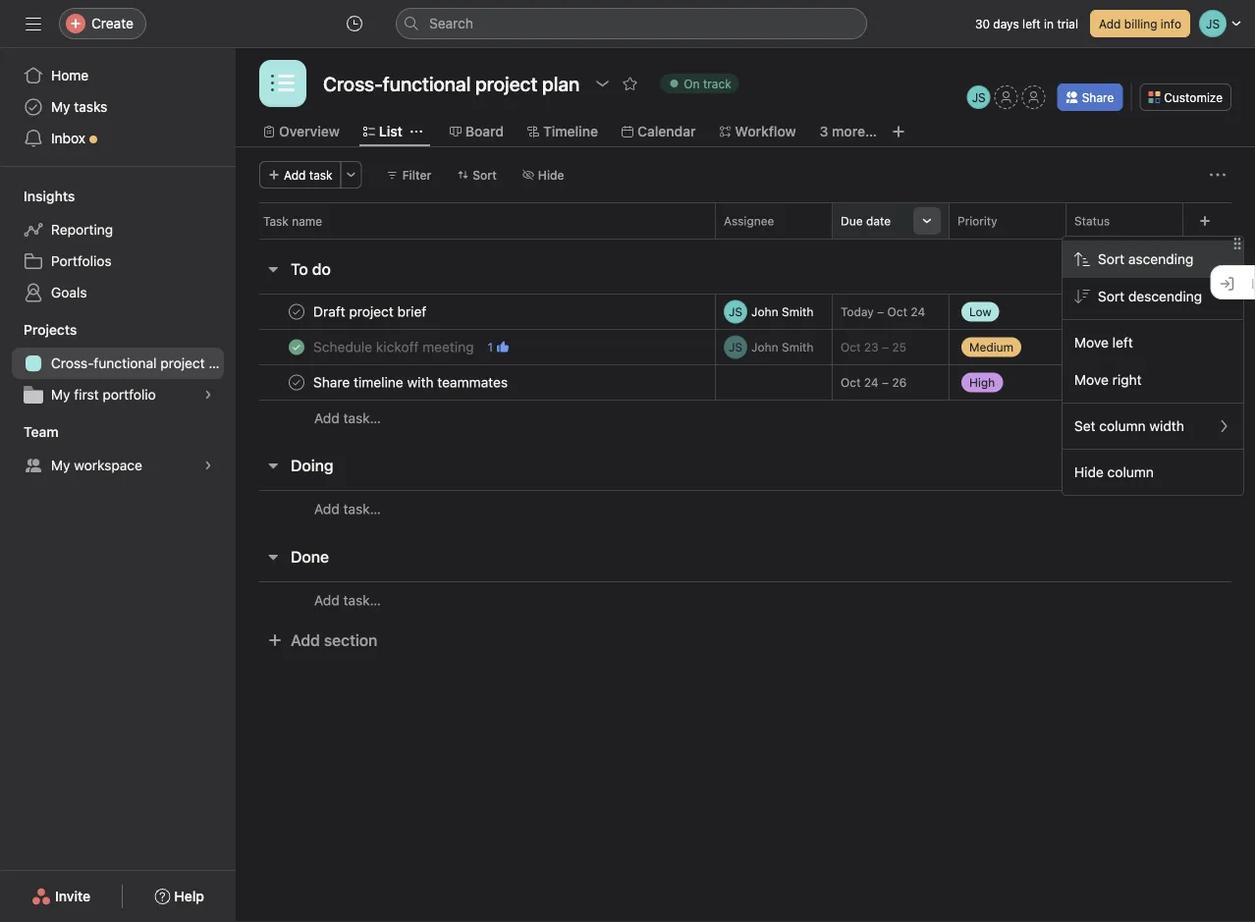 Task type: vqa. For each thing, say whether or not it's contained in the screenshot.
right "PRIORITY"
no



Task type: describe. For each thing, give the bounding box(es) containing it.
trial
[[1057, 17, 1078, 30]]

track
[[703, 77, 731, 90]]

hide sidebar image
[[26, 16, 41, 31]]

reporting
[[51, 221, 113, 238]]

overview
[[279, 123, 340, 139]]

help
[[174, 888, 204, 905]]

status field for schedule kickoff meeting cell
[[1066, 329, 1183, 365]]

high
[[969, 376, 995, 389]]

task… for 2nd collapse task list for this section image from the bottom's add task… button
[[343, 501, 381, 517]]

customize button
[[1140, 83, 1232, 111]]

portfolios link
[[12, 246, 224, 277]]

sort ascending
[[1098, 251, 1194, 267]]

add task… row for 2nd collapse task list for this section image from the bottom
[[236, 490, 1255, 527]]

completed image
[[285, 335, 308, 359]]

doing button
[[291, 448, 333, 483]]

john for oct 23 – 25
[[751, 340, 778, 354]]

tasks
[[74, 99, 107, 115]]

column for set
[[1099, 418, 1146, 434]]

add billing info
[[1099, 17, 1182, 30]]

reporting link
[[12, 214, 224, 246]]

done button
[[291, 539, 329, 575]]

my tasks
[[51, 99, 107, 115]]

insights button
[[0, 187, 75, 206]]

workflow
[[735, 123, 796, 139]]

width
[[1149, 418, 1184, 434]]

task name
[[263, 214, 322, 228]]

add to starred image
[[622, 76, 638, 91]]

my first portfolio link
[[12, 379, 224, 411]]

more…
[[832, 123, 877, 139]]

task
[[309, 168, 333, 182]]

add a task to this section image
[[343, 458, 359, 473]]

1 vertical spatial 24
[[864, 376, 879, 389]]

task
[[263, 214, 289, 228]]

list
[[379, 123, 402, 139]]

30
[[975, 17, 990, 30]]

medium
[[969, 340, 1014, 354]]

functional
[[94, 355, 157, 371]]

1 add task… button from the top
[[314, 408, 381, 429]]

row containing oct 24
[[236, 364, 1255, 401]]

john for today – oct 24
[[751, 305, 778, 319]]

0 vertical spatial oct
[[887, 305, 907, 319]]

js for today – oct 24
[[729, 305, 743, 319]]

my workspace link
[[12, 450, 224, 481]]

add section
[[291, 631, 377, 650]]

due
[[841, 214, 863, 228]]

project
[[160, 355, 205, 371]]

invite button
[[19, 879, 103, 914]]

cross-
[[51, 355, 94, 371]]

right
[[1112, 372, 1142, 388]]

create button
[[59, 8, 146, 39]]

0 horizontal spatial more actions image
[[345, 169, 357, 181]]

row containing 1
[[236, 329, 1255, 365]]

share timeline with teammates cell
[[236, 364, 716, 401]]

due date
[[841, 214, 891, 228]]

0 vertical spatial show options image
[[594, 76, 610, 91]]

to
[[291, 260, 308, 278]]

move for move right
[[1074, 372, 1109, 388]]

plan
[[209, 355, 236, 371]]

date
[[866, 214, 891, 228]]

board link
[[450, 121, 504, 142]]

Share timeline with teammates text field
[[309, 373, 514, 392]]

section
[[324, 631, 377, 650]]

add left task
[[284, 168, 306, 182]]

assignee
[[724, 214, 774, 228]]

row containing js
[[236, 294, 1255, 330]]

ascending
[[1128, 251, 1194, 267]]

board
[[465, 123, 504, 139]]

1 add task… row from the top
[[236, 400, 1255, 436]]

history image
[[347, 16, 362, 31]]

filter button
[[378, 161, 440, 189]]

my for my workspace
[[51, 457, 70, 473]]

overview link
[[263, 121, 340, 142]]

add task… for 2nd collapse task list for this section image from the bottom's add task… button
[[314, 501, 381, 517]]

add task… button for first collapse task list for this section image from the bottom of the page
[[314, 590, 381, 611]]

move tasks between sections image
[[656, 341, 668, 353]]

add left billing
[[1099, 17, 1121, 30]]

add task… row for first collapse task list for this section image from the bottom of the page
[[236, 581, 1255, 619]]

show options image inside row
[[921, 215, 933, 227]]

add task button
[[259, 161, 341, 189]]

add task… for third add task… button from the bottom of the page
[[314, 410, 381, 426]]

set column width
[[1074, 418, 1184, 434]]

1 collapse task list for this section image from the top
[[265, 458, 281, 473]]

search button
[[396, 8, 867, 39]]

task… for third add task… button from the bottom of the page
[[343, 410, 381, 426]]

timeline
[[543, 123, 598, 139]]

Schedule kickoff meeting text field
[[309, 337, 480, 357]]

add field image
[[1199, 215, 1211, 227]]

name
[[292, 214, 322, 228]]

3 more… button
[[820, 121, 877, 142]]

workspace
[[74, 457, 142, 473]]

today
[[841, 305, 874, 319]]

hide for hide
[[538, 168, 564, 182]]

john smith for today
[[751, 305, 814, 319]]

30 days left in trial
[[975, 17, 1078, 30]]

smith for oct 23
[[782, 340, 814, 354]]

my for my first portfolio
[[51, 386, 70, 403]]

add task
[[284, 168, 333, 182]]

help button
[[142, 879, 217, 914]]

move right
[[1074, 372, 1142, 388]]

hide for hide column
[[1074, 464, 1104, 480]]

on track button
[[651, 70, 748, 97]]

my workspace
[[51, 457, 142, 473]]

low
[[969, 305, 992, 319]]

add task… for first collapse task list for this section image from the bottom of the page add task… button
[[314, 592, 381, 608]]

add task… button for 2nd collapse task list for this section image from the bottom
[[314, 498, 381, 520]]

projects
[[24, 322, 77, 338]]

column for hide
[[1107, 464, 1154, 480]]

team
[[24, 424, 59, 440]]

home link
[[12, 60, 224, 91]]

move left
[[1074, 334, 1133, 351]]

create
[[91, 15, 134, 31]]

calendar
[[637, 123, 696, 139]]

oct 24 – 26
[[841, 376, 907, 389]]

task… for first collapse task list for this section image from the bottom of the page add task… button
[[343, 592, 381, 608]]

do
[[312, 260, 331, 278]]

add tab image
[[891, 124, 906, 139]]

completed checkbox for oct 23
[[285, 335, 308, 359]]

calendar link
[[622, 121, 696, 142]]

see details, my first portfolio image
[[202, 389, 214, 401]]

priority
[[958, 214, 998, 228]]

js button
[[967, 85, 991, 109]]



Task type: locate. For each thing, give the bounding box(es) containing it.
medium button
[[950, 330, 1066, 365]]

0 vertical spatial js
[[972, 90, 986, 104]]

Completed checkbox
[[285, 300, 308, 324], [285, 335, 308, 359], [285, 371, 308, 394]]

add task… button up add a task to this section image in the left of the page
[[314, 408, 381, 429]]

add task…
[[314, 410, 381, 426], [314, 501, 381, 517], [314, 592, 381, 608]]

draft project brief cell
[[236, 294, 716, 330]]

3 add task… button from the top
[[314, 590, 381, 611]]

status field for draft project brief cell
[[1066, 294, 1183, 330]]

completed checkbox down completed image
[[285, 371, 308, 394]]

0 vertical spatial smith
[[782, 305, 814, 319]]

completed image for today – oct 24
[[285, 300, 308, 324]]

john smith right details 'icon'
[[751, 340, 814, 354]]

3 completed checkbox from the top
[[285, 371, 308, 394]]

task… up section
[[343, 592, 381, 608]]

sort inside 'menu item'
[[1098, 251, 1125, 267]]

collapse task list for this section image left doing button
[[265, 458, 281, 473]]

tab actions image
[[410, 126, 422, 137]]

26
[[892, 376, 907, 389]]

global element
[[0, 48, 236, 166]]

1 vertical spatial task…
[[343, 501, 381, 517]]

3 add task… from the top
[[314, 592, 381, 608]]

add task… down add a task to this section image in the left of the page
[[314, 501, 381, 517]]

workflow link
[[719, 121, 796, 142]]

1 vertical spatial add task…
[[314, 501, 381, 517]]

add section button
[[259, 623, 385, 658]]

task… down add a task to this section image in the left of the page
[[343, 501, 381, 517]]

add inside header to do tree grid
[[314, 410, 340, 426]]

add down the doing on the left of page
[[314, 501, 340, 517]]

my left first on the left top of page
[[51, 386, 70, 403]]

smith
[[782, 305, 814, 319], [782, 340, 814, 354]]

oct for oct 23 – 25
[[841, 340, 861, 354]]

details image
[[691, 341, 703, 353]]

home
[[51, 67, 89, 83]]

2 vertical spatial add task… row
[[236, 581, 1255, 619]]

sort down board
[[473, 168, 497, 182]]

3 add task… row from the top
[[236, 581, 1255, 619]]

1 horizontal spatial left
[[1112, 334, 1133, 351]]

None text field
[[318, 66, 585, 101]]

list link
[[363, 121, 402, 142]]

24 left 26
[[864, 376, 879, 389]]

2 smith from the top
[[782, 340, 814, 354]]

share
[[1082, 90, 1114, 104]]

smith for today
[[782, 305, 814, 319]]

1 vertical spatial john smith
[[751, 340, 814, 354]]

completed checkbox for oct 24
[[285, 371, 308, 394]]

1 vertical spatial john
[[751, 340, 778, 354]]

add task… inside header to do tree grid
[[314, 410, 381, 426]]

completed checkbox inside draft project brief cell
[[285, 300, 308, 324]]

1 my from the top
[[51, 99, 70, 115]]

oct down oct 23 – 25
[[841, 376, 861, 389]]

hide down the set at the top right of page
[[1074, 464, 1104, 480]]

goals
[[51, 284, 87, 301]]

john right details 'icon'
[[751, 340, 778, 354]]

1 vertical spatial move
[[1074, 372, 1109, 388]]

collapse task list for this section image
[[265, 458, 281, 473], [265, 549, 281, 565]]

search list box
[[396, 8, 867, 39]]

– left 26
[[882, 376, 889, 389]]

see details, my workspace image
[[202, 460, 214, 471]]

row
[[236, 202, 1255, 239], [259, 238, 1232, 240], [236, 294, 1255, 330], [236, 329, 1255, 365], [236, 364, 1255, 401]]

0 vertical spatial hide
[[538, 168, 564, 182]]

add task… up add a task to this section image in the left of the page
[[314, 410, 381, 426]]

schedule kickoff meeting cell
[[236, 329, 716, 365]]

move
[[1074, 334, 1109, 351], [1074, 372, 1109, 388]]

column right the set at the top right of page
[[1099, 418, 1146, 434]]

add billing info button
[[1090, 10, 1190, 37]]

john smith for oct
[[751, 340, 814, 354]]

1 task… from the top
[[343, 410, 381, 426]]

0 vertical spatial completed checkbox
[[285, 300, 308, 324]]

oct left 23
[[841, 340, 861, 354]]

2 add task… from the top
[[314, 501, 381, 517]]

0 horizontal spatial left
[[1022, 17, 1041, 30]]

in
[[1044, 17, 1054, 30]]

js inside 'js' button
[[972, 90, 986, 104]]

0 vertical spatial john smith
[[751, 305, 814, 319]]

timeline link
[[527, 121, 598, 142]]

1 completed checkbox from the top
[[285, 300, 308, 324]]

john down the assignee on the top right of the page
[[751, 305, 778, 319]]

descending
[[1128, 288, 1202, 304]]

1 completed image from the top
[[285, 300, 308, 324]]

sort down status
[[1098, 251, 1125, 267]]

days
[[993, 17, 1019, 30]]

completed image up completed image
[[285, 300, 308, 324]]

column
[[1099, 418, 1146, 434], [1107, 464, 1154, 480]]

0 vertical spatial my
[[51, 99, 70, 115]]

row containing task name
[[236, 202, 1255, 239]]

3
[[820, 123, 828, 139]]

1 vertical spatial smith
[[782, 340, 814, 354]]

2 vertical spatial js
[[729, 340, 743, 354]]

– right today
[[877, 305, 884, 319]]

today – oct 24
[[841, 305, 925, 319]]

1 vertical spatial collapse task list for this section image
[[265, 549, 281, 565]]

sort inside "dropdown button"
[[473, 168, 497, 182]]

0 horizontal spatial show options image
[[594, 76, 610, 91]]

1 vertical spatial left
[[1112, 334, 1133, 351]]

1 button
[[484, 337, 513, 357]]

oct for oct 24 – 26
[[841, 376, 861, 389]]

0 vertical spatial task…
[[343, 410, 381, 426]]

left left in
[[1022, 17, 1041, 30]]

cross-functional project plan link
[[12, 348, 236, 379]]

goals link
[[12, 277, 224, 308]]

sort ascending menu item
[[1063, 241, 1243, 278]]

1 horizontal spatial 24
[[911, 305, 925, 319]]

0 vertical spatial 24
[[911, 305, 925, 319]]

add up add section button
[[314, 592, 340, 608]]

to do
[[291, 260, 331, 278]]

task… inside header to do tree grid
[[343, 410, 381, 426]]

add task… row
[[236, 400, 1255, 436], [236, 490, 1255, 527], [236, 581, 1255, 619]]

filter
[[402, 168, 431, 182]]

2 add task… row from the top
[[236, 490, 1255, 527]]

1 vertical spatial show options image
[[921, 215, 933, 227]]

1 horizontal spatial more actions image
[[1210, 167, 1226, 183]]

2 vertical spatial completed checkbox
[[285, 371, 308, 394]]

js down the 30
[[972, 90, 986, 104]]

2 my from the top
[[51, 386, 70, 403]]

0 horizontal spatial hide
[[538, 168, 564, 182]]

hide button
[[513, 161, 573, 189]]

add task… button
[[314, 408, 381, 429], [314, 498, 381, 520], [314, 590, 381, 611]]

add left section
[[291, 631, 320, 650]]

sort for sort descending
[[1098, 288, 1125, 304]]

high button
[[950, 365, 1066, 400]]

completed image down completed image
[[285, 371, 308, 394]]

show options image
[[594, 76, 610, 91], [921, 215, 933, 227]]

my inside my tasks link
[[51, 99, 70, 115]]

hide inside dropdown button
[[538, 168, 564, 182]]

hide down the timeline link at the left of page
[[538, 168, 564, 182]]

js right details 'icon'
[[729, 340, 743, 354]]

task… up add a task to this section image in the left of the page
[[343, 410, 381, 426]]

portfolio
[[103, 386, 156, 403]]

0 vertical spatial move
[[1074, 334, 1109, 351]]

collapse task list for this section image left the done button
[[265, 549, 281, 565]]

my inside my first portfolio link
[[51, 386, 70, 403]]

header to do tree grid
[[236, 294, 1255, 436]]

1 horizontal spatial hide
[[1074, 464, 1104, 480]]

3 my from the top
[[51, 457, 70, 473]]

oct up 25
[[887, 305, 907, 319]]

2 task… from the top
[[343, 501, 381, 517]]

1 vertical spatial add task… button
[[314, 498, 381, 520]]

my tasks link
[[12, 91, 224, 123]]

2 john from the top
[[751, 340, 778, 354]]

to do button
[[291, 251, 331, 287]]

move left the right
[[1074, 372, 1109, 388]]

completed checkbox right plan on the left top of the page
[[285, 335, 308, 359]]

– left 25
[[882, 340, 889, 354]]

team button
[[0, 422, 59, 442]]

0 vertical spatial column
[[1099, 418, 1146, 434]]

my down team
[[51, 457, 70, 473]]

0 vertical spatial left
[[1022, 17, 1041, 30]]

2 move from the top
[[1074, 372, 1109, 388]]

sort up the move left
[[1098, 288, 1125, 304]]

on
[[684, 77, 700, 90]]

move for move left
[[1074, 334, 1109, 351]]

inbox
[[51, 130, 85, 146]]

oct 23 – 25
[[841, 340, 907, 354]]

1 vertical spatial js
[[729, 305, 743, 319]]

1 vertical spatial –
[[882, 340, 889, 354]]

1 smith from the top
[[782, 305, 814, 319]]

my left tasks
[[51, 99, 70, 115]]

my for my tasks
[[51, 99, 70, 115]]

john smith
[[751, 305, 814, 319], [751, 340, 814, 354]]

1 vertical spatial completed image
[[285, 371, 308, 394]]

completed checkbox inside 'share timeline with teammates' cell
[[285, 371, 308, 394]]

24 right today
[[911, 305, 925, 319]]

add task… button down add a task to this section image in the left of the page
[[314, 498, 381, 520]]

status field for share timeline with teammates cell
[[1066, 364, 1183, 401]]

2 vertical spatial –
[[882, 376, 889, 389]]

sort for sort ascending
[[1098, 251, 1125, 267]]

more actions image up add field image
[[1210, 167, 1226, 183]]

completed checkbox inside schedule kickoff meeting cell
[[285, 335, 308, 359]]

1 vertical spatial oct
[[841, 340, 861, 354]]

more actions image
[[1210, 167, 1226, 183], [345, 169, 357, 181]]

2 vertical spatial sort
[[1098, 288, 1125, 304]]

add task… button up section
[[314, 590, 381, 611]]

projects element
[[0, 312, 236, 414]]

0 vertical spatial add task… button
[[314, 408, 381, 429]]

task…
[[343, 410, 381, 426], [343, 501, 381, 517], [343, 592, 381, 608]]

2 collapse task list for this section image from the top
[[265, 549, 281, 565]]

john
[[751, 305, 778, 319], [751, 340, 778, 354]]

completed checkbox up completed image
[[285, 300, 308, 324]]

left down the status field for draft project brief cell
[[1112, 334, 1133, 351]]

Draft project brief text field
[[309, 302, 432, 322]]

2 vertical spatial oct
[[841, 376, 861, 389]]

2 vertical spatial add task…
[[314, 592, 381, 608]]

john smith left today
[[751, 305, 814, 319]]

info
[[1161, 17, 1182, 30]]

2 vertical spatial task…
[[343, 592, 381, 608]]

sort for sort
[[473, 168, 497, 182]]

0 vertical spatial add task…
[[314, 410, 381, 426]]

smith left 23
[[782, 340, 814, 354]]

1 horizontal spatial show options image
[[921, 215, 933, 227]]

smith left today
[[782, 305, 814, 319]]

set
[[1074, 418, 1096, 434]]

completed image inside 'share timeline with teammates' cell
[[285, 371, 308, 394]]

2 vertical spatial my
[[51, 457, 70, 473]]

23
[[864, 340, 879, 354]]

inbox link
[[12, 123, 224, 154]]

0 vertical spatial completed image
[[285, 300, 308, 324]]

completed image
[[285, 300, 308, 324], [285, 371, 308, 394]]

2 vertical spatial add task… button
[[314, 590, 381, 611]]

teams element
[[0, 414, 236, 485]]

2 add task… button from the top
[[314, 498, 381, 520]]

0 vertical spatial –
[[877, 305, 884, 319]]

show options image right 'date'
[[921, 215, 933, 227]]

0 vertical spatial add task… row
[[236, 400, 1255, 436]]

my first portfolio
[[51, 386, 156, 403]]

add up the doing on the left of page
[[314, 410, 340, 426]]

more actions image right task
[[345, 169, 357, 181]]

hide
[[538, 168, 564, 182], [1074, 464, 1104, 480]]

show options image left add to starred image on the top
[[594, 76, 610, 91]]

1 vertical spatial column
[[1107, 464, 1154, 480]]

24
[[911, 305, 925, 319], [864, 376, 879, 389]]

1 vertical spatial add task… row
[[236, 490, 1255, 527]]

done
[[291, 548, 329, 566]]

list image
[[271, 72, 295, 95]]

2 completed image from the top
[[285, 371, 308, 394]]

2 john smith from the top
[[751, 340, 814, 354]]

1 vertical spatial hide
[[1074, 464, 1104, 480]]

– for oct 23
[[882, 340, 889, 354]]

1 vertical spatial my
[[51, 386, 70, 403]]

1 vertical spatial sort
[[1098, 251, 1125, 267]]

2 completed checkbox from the top
[[285, 335, 308, 359]]

first
[[74, 386, 99, 403]]

3 task… from the top
[[343, 592, 381, 608]]

sort descending
[[1098, 288, 1202, 304]]

1 john smith from the top
[[751, 305, 814, 319]]

insights element
[[0, 179, 236, 312]]

projects button
[[0, 320, 77, 340]]

cross-functional project plan
[[51, 355, 236, 371]]

completed image inside draft project brief cell
[[285, 300, 308, 324]]

0 horizontal spatial 24
[[864, 376, 879, 389]]

sort button
[[448, 161, 506, 189]]

add task… up section
[[314, 592, 381, 608]]

js for oct 23 – 25
[[729, 340, 743, 354]]

customize
[[1164, 90, 1223, 104]]

– for oct 24
[[882, 376, 889, 389]]

0 vertical spatial collapse task list for this section image
[[265, 458, 281, 473]]

move up the move right
[[1074, 334, 1109, 351]]

1 vertical spatial completed checkbox
[[285, 335, 308, 359]]

completed checkbox for today
[[285, 300, 308, 324]]

1 john from the top
[[751, 305, 778, 319]]

column down set column width at the top
[[1107, 464, 1154, 480]]

0 vertical spatial sort
[[473, 168, 497, 182]]

my inside my workspace link
[[51, 457, 70, 473]]

0 vertical spatial john
[[751, 305, 778, 319]]

my
[[51, 99, 70, 115], [51, 386, 70, 403], [51, 457, 70, 473]]

1 add task… from the top
[[314, 410, 381, 426]]

collapse task list for this section image
[[265, 261, 281, 277]]

1 move from the top
[[1074, 334, 1109, 351]]

hide column
[[1074, 464, 1154, 480]]

js down the assignee on the top right of the page
[[729, 305, 743, 319]]

completed image for oct 24 – 26
[[285, 371, 308, 394]]

25
[[892, 340, 907, 354]]

3 more…
[[820, 123, 877, 139]]

doing
[[291, 456, 333, 475]]

js
[[972, 90, 986, 104], [729, 305, 743, 319], [729, 340, 743, 354]]



